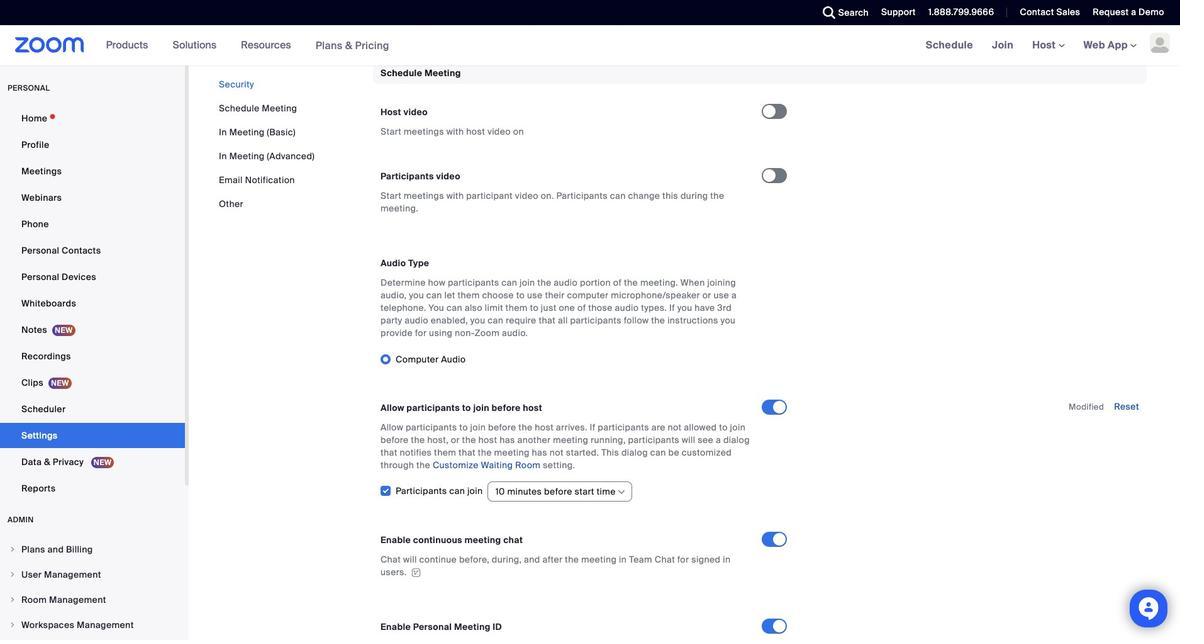 Task type: vqa. For each thing, say whether or not it's contained in the screenshot.
bottommost "closed"
no



Task type: locate. For each thing, give the bounding box(es) containing it.
can left change
[[610, 190, 626, 201]]

schedule meeting up in meeting (basic)
[[219, 103, 297, 114]]

microphone/speaker
[[611, 289, 700, 301]]

notifies
[[400, 447, 432, 458]]

will up support version for enable continuous meeting chat icon
[[403, 554, 417, 565]]

enable up users.
[[381, 534, 411, 546]]

meeting left team
[[582, 554, 617, 565]]

2 with from the top
[[447, 190, 464, 201]]

audio up their
[[554, 277, 578, 288]]

before up the another
[[492, 402, 521, 413]]

more
[[692, 16, 715, 28]]

0 vertical spatial schedule
[[926, 38, 974, 52]]

0 vertical spatial management
[[44, 569, 101, 580]]

whiteboards link
[[0, 291, 185, 316]]

in
[[619, 554, 627, 565], [723, 554, 731, 565]]

1 vertical spatial host
[[381, 106, 401, 117]]

meetings inside start meetings with participant video on. participants can change this during the meeting.
[[404, 190, 444, 201]]

meeting up email notification
[[229, 150, 265, 162]]

before
[[492, 402, 521, 413], [488, 421, 516, 433], [381, 434, 409, 445], [544, 486, 573, 497]]

0 horizontal spatial room
[[21, 594, 47, 605]]

1 chat from the left
[[381, 554, 401, 565]]

2 in from the top
[[219, 150, 227, 162]]

personal down support version for enable continuous meeting chat icon
[[413, 621, 452, 633]]

if right types.
[[670, 302, 675, 313]]

1 enable from the top
[[381, 534, 411, 546]]

can left "be"
[[651, 447, 666, 458]]

menu bar
[[219, 78, 315, 210]]

schedule meeting inside schedule meeting element
[[381, 67, 461, 79]]

1 vertical spatial right image
[[9, 596, 16, 604]]

and inside "chat will continue before, during, and after the meeting in team chat for signed in users."
[[524, 554, 540, 565]]

arrives.
[[556, 421, 588, 433]]

0 vertical spatial in
[[219, 127, 227, 138]]

user management menu item
[[0, 563, 185, 587]]

audio up determine in the top of the page
[[381, 257, 406, 268]]

management
[[44, 569, 101, 580], [49, 594, 106, 605], [77, 619, 134, 631]]

0 vertical spatial host
[[1033, 38, 1059, 52]]

meeting down schedule meeting link
[[229, 127, 265, 138]]

for
[[415, 327, 427, 338], [678, 554, 689, 565]]

participants
[[381, 170, 434, 182], [557, 190, 608, 201], [396, 485, 447, 496]]

2 vertical spatial schedule
[[219, 103, 260, 114]]

1 vertical spatial allow
[[381, 421, 404, 433]]

meeting for in meeting (advanced) link
[[229, 150, 265, 162]]

& right data
[[44, 456, 50, 468]]

schedule inside 'menu bar'
[[219, 103, 260, 114]]

the up their
[[538, 277, 552, 288]]

1 vertical spatial if
[[590, 421, 596, 433]]

2 horizontal spatial a
[[1132, 6, 1137, 18]]

2 vertical spatial audio
[[405, 314, 429, 326]]

meeting. inside start meetings with participant video on. participants can change this during the meeting.
[[381, 202, 419, 214]]

banner
[[0, 25, 1181, 66]]

chat up users.
[[381, 554, 401, 565]]

you
[[429, 302, 444, 313]]

in up email
[[219, 150, 227, 162]]

room down the another
[[515, 459, 541, 470]]

a right see
[[716, 434, 721, 445]]

recordings
[[21, 351, 71, 362]]

2 horizontal spatial schedule
[[926, 38, 974, 52]]

that down just at top
[[539, 314, 556, 326]]

management for room management
[[49, 594, 106, 605]]

and left billing
[[48, 544, 64, 555]]

1 vertical spatial audio
[[441, 353, 466, 365]]

meetings link
[[0, 159, 185, 184]]

right image down right image
[[9, 596, 16, 604]]

if inside determine how participants can join the audio portion of the meeting. when joining audio, you can let them choose to use their computer microphone/speaker or use a telephone. you can also limit them to just one of those audio types. if you have 3rd party audio enabled, you can require that all participants follow the instructions you provide for using non-zoom audio.
[[670, 302, 675, 313]]

0 vertical spatial audio
[[381, 257, 406, 268]]

1 vertical spatial personal
[[21, 271, 59, 283]]

enable for enable personal meeting id
[[381, 621, 411, 633]]

0 horizontal spatial not
[[550, 447, 564, 458]]

can inside allow participants to join before the host arrives. if participants are not allowed to join before the host, or the host has another meeting running, participants will see a dialog that notifies them that the meeting has not started. this dialog can be customized through the
[[651, 447, 666, 458]]

the down types.
[[652, 314, 666, 326]]

join up customize waiting room link
[[474, 402, 490, 413]]

0 horizontal spatial chat
[[381, 554, 401, 565]]

1 with from the top
[[447, 126, 464, 137]]

1 horizontal spatial plans
[[316, 39, 343, 52]]

right image inside the room management menu item
[[9, 596, 16, 604]]

right image for workspaces management
[[9, 621, 16, 629]]

0 vertical spatial has
[[500, 434, 515, 445]]

0 horizontal spatial that
[[381, 447, 398, 458]]

audio down telephone. at the top of page
[[405, 314, 429, 326]]

schedule up 'host video'
[[381, 67, 423, 79]]

sales
[[1057, 6, 1081, 18]]

data & privacy
[[21, 456, 86, 468]]

0 horizontal spatial schedule
[[219, 103, 260, 114]]

workspaces management
[[21, 619, 134, 631]]

2 right image from the top
[[9, 596, 16, 604]]

their
[[545, 289, 565, 301]]

for inside determine how participants can join the audio portion of the meeting. when joining audio, you can let them choose to use their computer microphone/speaker or use a telephone. you can also limit them to just one of those audio types. if you have 3rd party audio enabled, you can require that all participants follow the instructions you provide for using non-zoom audio.
[[415, 327, 427, 338]]

1 horizontal spatial schedule
[[381, 67, 423, 79]]

host inside schedule meeting element
[[381, 106, 401, 117]]

meeting down arrives.
[[553, 434, 589, 445]]

other
[[219, 198, 244, 210]]

room inside schedule meeting element
[[515, 459, 541, 470]]

join up require
[[520, 277, 535, 288]]

1 horizontal spatial not
[[668, 421, 682, 433]]

when
[[681, 277, 705, 288]]

right image
[[9, 571, 16, 578]]

2 vertical spatial right image
[[9, 621, 16, 629]]

banner containing products
[[0, 25, 1181, 66]]

of down computer
[[578, 302, 586, 313]]

1 vertical spatial schedule
[[381, 67, 423, 79]]

0 vertical spatial &
[[345, 39, 353, 52]]

1 horizontal spatial room
[[515, 459, 541, 470]]

1 vertical spatial meetings
[[404, 190, 444, 201]]

0 horizontal spatial or
[[451, 434, 460, 445]]

before,
[[459, 554, 490, 565]]

to left just at top
[[530, 302, 539, 313]]

them inside allow participants to join before the host arrives. if participants are not allowed to join before the host, or the host has another meeting running, participants will see a dialog that notifies them that the meeting has not started. this dialog can be customized through the
[[434, 447, 456, 458]]

can
[[610, 190, 626, 201], [502, 277, 518, 288], [427, 289, 442, 301], [447, 302, 463, 313], [488, 314, 504, 326], [651, 447, 666, 458], [449, 485, 465, 496]]

with for participant
[[447, 190, 464, 201]]

1 horizontal spatial use
[[714, 289, 730, 301]]

or
[[703, 289, 712, 301], [451, 434, 460, 445]]

1 allow from the top
[[381, 402, 404, 413]]

and left after
[[524, 554, 540, 565]]

support version for enable continuous meeting chat image
[[410, 568, 423, 577]]

0 horizontal spatial has
[[500, 434, 515, 445]]

that up customize
[[459, 447, 476, 458]]

dialog right the this
[[622, 447, 648, 458]]

schedule meeting
[[381, 67, 461, 79], [219, 103, 297, 114]]

start inside start meetings with participant video on. participants can change this during the meeting.
[[381, 190, 402, 201]]

resources button
[[241, 25, 297, 65]]

personal devices
[[21, 271, 96, 283]]

2 vertical spatial a
[[716, 434, 721, 445]]

0 horizontal spatial meeting.
[[381, 202, 419, 214]]

participants
[[448, 277, 499, 288], [570, 314, 622, 326], [407, 402, 460, 413], [406, 421, 457, 433], [598, 421, 649, 433], [628, 434, 680, 445]]

you up instructions
[[678, 302, 693, 313]]

to
[[516, 289, 525, 301], [530, 302, 539, 313], [462, 402, 471, 413], [460, 421, 468, 433], [720, 421, 728, 433]]

meeting.
[[381, 202, 419, 214], [641, 277, 678, 288]]

for left using
[[415, 327, 427, 338]]

a up 3rd
[[732, 289, 737, 301]]

modified
[[1069, 401, 1105, 412]]

schedule meeting up 'host video'
[[381, 67, 461, 79]]

can up the choose
[[502, 277, 518, 288]]

webinars
[[21, 192, 62, 203]]

1 horizontal spatial &
[[345, 39, 353, 52]]

0 horizontal spatial schedule meeting
[[219, 103, 297, 114]]

in for in meeting (advanced)
[[219, 150, 227, 162]]

not up setting.
[[550, 447, 564, 458]]

0 vertical spatial with
[[447, 126, 464, 137]]

personal
[[21, 245, 59, 256], [21, 271, 59, 283], [413, 621, 452, 633]]

1 vertical spatial plans
[[21, 544, 45, 555]]

plans for plans & pricing
[[316, 39, 343, 52]]

1 vertical spatial participants
[[557, 190, 608, 201]]

plans for plans and billing
[[21, 544, 45, 555]]

1 vertical spatial enable
[[381, 621, 411, 633]]

1 vertical spatial with
[[447, 190, 464, 201]]

in left team
[[619, 554, 627, 565]]

allow for allow participants to join before host
[[381, 402, 404, 413]]

host
[[467, 126, 485, 137], [523, 402, 543, 413], [535, 421, 554, 433], [479, 434, 497, 445]]

plans inside plans and billing menu item
[[21, 544, 45, 555]]

0 vertical spatial plans
[[316, 39, 343, 52]]

0 horizontal spatial host
[[381, 106, 401, 117]]

with left the participant
[[447, 190, 464, 201]]

are
[[652, 421, 666, 433]]

1 vertical spatial a
[[732, 289, 737, 301]]

start meetings with host video on
[[381, 126, 524, 137]]

0 horizontal spatial dialog
[[622, 447, 648, 458]]

management down billing
[[44, 569, 101, 580]]

meeting up (basic)
[[262, 103, 297, 114]]

audio down non-
[[441, 353, 466, 365]]

start down participants video
[[381, 190, 402, 201]]

1 horizontal spatial of
[[613, 277, 622, 288]]

0 vertical spatial will
[[682, 434, 696, 445]]

and
[[48, 544, 64, 555], [524, 554, 540, 565]]

2 horizontal spatial that
[[539, 314, 556, 326]]

meetings down 'host video'
[[404, 126, 444, 137]]

0 horizontal spatial of
[[578, 302, 586, 313]]

workspaces management menu item
[[0, 613, 185, 637]]

2 allow from the top
[[381, 421, 404, 433]]

start down 'host video'
[[381, 126, 402, 137]]

schedule meeting inside 'menu bar'
[[219, 103, 297, 114]]

schedule down "security"
[[219, 103, 260, 114]]

can down customize
[[449, 485, 465, 496]]

right image
[[9, 546, 16, 553], [9, 596, 16, 604], [9, 621, 16, 629]]

the up the another
[[519, 421, 533, 433]]

them up also
[[458, 289, 480, 301]]

use up just at top
[[527, 289, 543, 301]]

meeting. up microphone/speaker
[[641, 277, 678, 288]]

host for host
[[1033, 38, 1059, 52]]

dialog right see
[[724, 434, 750, 445]]

1 vertical spatial or
[[451, 434, 460, 445]]

meeting for 'in meeting (basic)' link on the top of the page
[[229, 127, 265, 138]]

allow participants to join before the host arrives. if participants are not allowed to join before the host, or the host has another meeting running, participants will see a dialog that notifies them that the meeting has not started. this dialog can be customized through the
[[381, 421, 750, 470]]

a inside allow participants to join before the host arrives. if participants are not allowed to join before the host, or the host has another meeting running, participants will see a dialog that notifies them that the meeting has not started. this dialog can be customized through the
[[716, 434, 721, 445]]

request a demo link
[[1084, 0, 1181, 25], [1093, 6, 1165, 18]]

0 vertical spatial schedule meeting
[[381, 67, 461, 79]]

learn more
[[665, 16, 715, 28]]

& left pricing
[[345, 39, 353, 52]]

determine how participants can join the audio portion of the meeting. when joining audio, you can let them choose to use their computer microphone/speaker or use a telephone. you can also limit them to just one of those audio types. if you have 3rd party audio enabled, you can require that all participants follow the instructions you provide for using non-zoom audio.
[[381, 277, 737, 338]]

if up 'running,'
[[590, 421, 596, 433]]

host
[[1033, 38, 1059, 52], [381, 106, 401, 117]]

the up microphone/speaker
[[624, 277, 638, 288]]

require
[[506, 314, 537, 326]]

or right host,
[[451, 434, 460, 445]]

0 vertical spatial personal
[[21, 245, 59, 256]]

participants for participants video
[[381, 170, 434, 182]]

start for start meetings with host video on
[[381, 126, 402, 137]]

0 vertical spatial meeting.
[[381, 202, 419, 214]]

1 vertical spatial them
[[506, 302, 528, 313]]

0 horizontal spatial a
[[716, 434, 721, 445]]

has
[[500, 434, 515, 445], [532, 447, 548, 458]]

0 vertical spatial them
[[458, 289, 480, 301]]

1 vertical spatial in
[[219, 150, 227, 162]]

2 vertical spatial management
[[77, 619, 134, 631]]

email notification
[[219, 174, 295, 186]]

be
[[669, 447, 680, 458]]

2 horizontal spatial them
[[506, 302, 528, 313]]

1 vertical spatial start
[[381, 190, 402, 201]]

contact
[[1020, 6, 1055, 18]]

1 in from the top
[[219, 127, 227, 138]]

1 horizontal spatial meeting.
[[641, 277, 678, 288]]

0 horizontal spatial and
[[48, 544, 64, 555]]

1 horizontal spatial will
[[682, 434, 696, 445]]

2 in from the left
[[723, 554, 731, 565]]

reports
[[21, 483, 56, 494]]

to up customize
[[462, 402, 471, 413]]

or up have
[[703, 289, 712, 301]]

1 horizontal spatial has
[[532, 447, 548, 458]]

& for pricing
[[345, 39, 353, 52]]

2 vertical spatial them
[[434, 447, 456, 458]]

customize waiting room link
[[433, 459, 541, 470]]

contacts
[[62, 245, 101, 256]]

with up participants video
[[447, 126, 464, 137]]

1 meetings from the top
[[404, 126, 444, 137]]

1 horizontal spatial schedule meeting
[[381, 67, 461, 79]]

meetings down participants video
[[404, 190, 444, 201]]

setting.
[[543, 459, 575, 470]]

2 vertical spatial participants
[[396, 485, 447, 496]]

admin menu menu
[[0, 537, 185, 640]]

notification
[[245, 174, 295, 186]]

start
[[381, 126, 402, 137], [381, 190, 402, 201]]

schedule meeting link
[[219, 103, 297, 114]]

settings link
[[0, 423, 185, 448]]

personal for personal contacts
[[21, 245, 59, 256]]

the down notifies
[[417, 459, 431, 470]]

right image inside workspaces management menu item
[[9, 621, 16, 629]]

other link
[[219, 198, 244, 210]]

start for start meetings with participant video on. participants can change this during the meeting.
[[381, 190, 402, 201]]

1 vertical spatial of
[[578, 302, 586, 313]]

1 vertical spatial &
[[44, 456, 50, 468]]

request a demo
[[1093, 6, 1165, 18]]

with inside start meetings with participant video on. participants can change this during the meeting.
[[447, 190, 464, 201]]

a
[[1132, 6, 1137, 18], [732, 289, 737, 301], [716, 434, 721, 445]]

2 horizontal spatial audio
[[615, 302, 639, 313]]

0 horizontal spatial if
[[590, 421, 596, 433]]

reports link
[[0, 476, 185, 501]]

host inside meetings navigation
[[1033, 38, 1059, 52]]

2 meetings from the top
[[404, 190, 444, 201]]

0 vertical spatial or
[[703, 289, 712, 301]]

a left the demo on the right top of page
[[1132, 6, 1137, 18]]

1 vertical spatial management
[[49, 594, 106, 605]]

email notification link
[[219, 174, 295, 186]]

1 vertical spatial room
[[21, 594, 47, 605]]

0 vertical spatial start
[[381, 126, 402, 137]]

them up require
[[506, 302, 528, 313]]

the right during
[[711, 190, 725, 201]]

audio type
[[381, 257, 430, 268]]

the up customize
[[462, 434, 476, 445]]

room management menu item
[[0, 588, 185, 612]]

&
[[345, 39, 353, 52], [44, 456, 50, 468]]

of right portion on the top
[[613, 277, 622, 288]]

1 horizontal spatial audio
[[441, 353, 466, 365]]

1 start from the top
[[381, 126, 402, 137]]

for left signed
[[678, 554, 689, 565]]

1 horizontal spatial audio
[[554, 277, 578, 288]]

2 enable from the top
[[381, 621, 411, 633]]

the right after
[[565, 554, 579, 565]]

right image inside plans and billing menu item
[[9, 546, 16, 553]]

2 start from the top
[[381, 190, 402, 201]]

1 horizontal spatial that
[[459, 447, 476, 458]]

0 horizontal spatial &
[[44, 456, 50, 468]]

will left see
[[682, 434, 696, 445]]

right image for plans and billing
[[9, 546, 16, 553]]

1 vertical spatial meeting.
[[641, 277, 678, 288]]

a inside determine how participants can join the audio portion of the meeting. when joining audio, you can let them choose to use their computer microphone/speaker or use a telephone. you can also limit them to just one of those audio types. if you have 3rd party audio enabled, you can require that all participants follow the instructions you provide for using non-zoom audio.
[[732, 289, 737, 301]]

them down host,
[[434, 447, 456, 458]]

time
[[597, 486, 616, 497]]

1 right image from the top
[[9, 546, 16, 553]]

users.
[[381, 566, 407, 578]]

2 vertical spatial personal
[[413, 621, 452, 633]]

in down schedule meeting link
[[219, 127, 227, 138]]

1 horizontal spatial in
[[723, 554, 731, 565]]

has down the another
[[532, 447, 548, 458]]

right image up right image
[[9, 546, 16, 553]]

plans inside product information navigation
[[316, 39, 343, 52]]

1 vertical spatial not
[[550, 447, 564, 458]]

1 horizontal spatial chat
[[655, 554, 675, 565]]

0 vertical spatial for
[[415, 327, 427, 338]]

schedule down 1.888.799.9666
[[926, 38, 974, 52]]

before left start
[[544, 486, 573, 497]]

meeting inside "chat will continue before, during, and after the meeting in team chat for signed in users."
[[582, 554, 617, 565]]

the up customize waiting room link
[[478, 447, 492, 458]]

allow inside allow participants to join before the host arrives. if participants are not allowed to join before the host, or the host has another meeting running, participants will see a dialog that notifies them that the meeting has not started. this dialog can be customized through the
[[381, 421, 404, 433]]

0 horizontal spatial them
[[434, 447, 456, 458]]

1.888.799.9666 button up schedule link
[[929, 6, 995, 18]]

to right allowed
[[720, 421, 728, 433]]

notes link
[[0, 317, 185, 342]]

product information navigation
[[97, 25, 399, 66]]

not
[[668, 421, 682, 433], [550, 447, 564, 458]]

with for host
[[447, 126, 464, 137]]

management inside menu item
[[77, 619, 134, 631]]

can down let at top
[[447, 302, 463, 313]]

scheduler
[[21, 403, 66, 415]]

id
[[493, 621, 502, 633]]

0 vertical spatial if
[[670, 302, 675, 313]]

schedule link
[[917, 25, 983, 65]]

contact sales link
[[1011, 0, 1084, 25], [1020, 6, 1081, 18]]

in meeting (basic) link
[[219, 127, 296, 138]]

host video
[[381, 106, 428, 117]]

personal down the phone
[[21, 245, 59, 256]]

& for privacy
[[44, 456, 50, 468]]

video left on.
[[515, 190, 539, 201]]

in meeting (advanced) link
[[219, 150, 315, 162]]

enabled,
[[431, 314, 468, 326]]

1 horizontal spatial a
[[732, 289, 737, 301]]

data & privacy link
[[0, 449, 185, 475]]

home link
[[0, 106, 185, 131]]

right image left workspaces
[[9, 621, 16, 629]]

management up workspaces management
[[49, 594, 106, 605]]

0 vertical spatial participants
[[381, 170, 434, 182]]

them for allow participants to join before host
[[434, 447, 456, 458]]

plans up user
[[21, 544, 45, 555]]

& inside personal menu menu
[[44, 456, 50, 468]]

not right are
[[668, 421, 682, 433]]

meetings for host
[[404, 126, 444, 137]]

them for audio type
[[506, 302, 528, 313]]

3 right image from the top
[[9, 621, 16, 629]]

minutes
[[508, 486, 542, 497]]

non-
[[455, 327, 475, 338]]

0 vertical spatial enable
[[381, 534, 411, 546]]

billing
[[66, 544, 93, 555]]

management for user management
[[44, 569, 101, 580]]

this
[[663, 190, 679, 201]]

0 vertical spatial room
[[515, 459, 541, 470]]

0 horizontal spatial will
[[403, 554, 417, 565]]

will inside allow participants to join before the host arrives. if participants are not allowed to join before the host, or the host has another meeting running, participants will see a dialog that notifies them that the meeting has not started. this dialog can be customized through the
[[682, 434, 696, 445]]

management for workspaces management
[[77, 619, 134, 631]]

& inside product information navigation
[[345, 39, 353, 52]]

see
[[698, 434, 714, 445]]

0 vertical spatial a
[[1132, 6, 1137, 18]]

support link
[[872, 0, 919, 25], [882, 6, 916, 18]]



Task type: describe. For each thing, give the bounding box(es) containing it.
join inside determine how participants can join the audio portion of the meeting. when joining audio, you can let them choose to use their computer microphone/speaker or use a telephone. you can also limit them to just one of those audio types. if you have 3rd party audio enabled, you can require that all participants follow the instructions you provide for using non-zoom audio.
[[520, 277, 535, 288]]

meeting left id
[[454, 621, 491, 633]]

those
[[589, 302, 613, 313]]

schedule inside schedule meeting element
[[381, 67, 423, 79]]

the up notifies
[[411, 434, 425, 445]]

host,
[[427, 434, 449, 445]]

during
[[681, 190, 708, 201]]

participants inside start meetings with participant video on. participants can change this during the meeting.
[[557, 190, 608, 201]]

that inside determine how participants can join the audio portion of the meeting. when joining audio, you can let them choose to use their computer microphone/speaker or use a telephone. you can also limit them to just one of those audio types. if you have 3rd party audio enabled, you can require that all participants follow the instructions you provide for using non-zoom audio.
[[539, 314, 556, 326]]

during,
[[492, 554, 522, 565]]

in meeting (basic)
[[219, 127, 296, 138]]

personal inside schedule meeting element
[[413, 621, 452, 633]]

will inside "chat will continue before, during, and after the meeting in team chat for signed in users."
[[403, 554, 417, 565]]

schedule inside schedule link
[[926, 38, 974, 52]]

or inside determine how participants can join the audio portion of the meeting. when joining audio, you can let them choose to use their computer microphone/speaker or use a telephone. you can also limit them to just one of those audio types. if you have 3rd party audio enabled, you can require that all participants follow the instructions you provide for using non-zoom audio.
[[703, 289, 712, 301]]

team
[[629, 554, 653, 565]]

just
[[541, 302, 557, 313]]

reset button
[[1115, 401, 1140, 412]]

0 vertical spatial audio
[[554, 277, 578, 288]]

personal
[[8, 83, 50, 93]]

choose
[[482, 289, 514, 301]]

determine
[[381, 277, 426, 288]]

video left "on"
[[488, 126, 511, 137]]

10 minutes before start time button
[[496, 482, 616, 501]]

before inside dropdown button
[[544, 486, 573, 497]]

1 vertical spatial audio
[[615, 302, 639, 313]]

chat will continue before, during, and after the meeting in team chat for signed in users. application
[[381, 553, 751, 578]]

allow participants to join before host
[[381, 402, 543, 413]]

right image for room management
[[9, 596, 16, 604]]

in meeting (advanced)
[[219, 150, 315, 162]]

video up the start meetings with host video on
[[404, 106, 428, 117]]

waiting
[[481, 459, 513, 470]]

web app
[[1084, 38, 1128, 52]]

the inside "chat will continue before, during, and after the meeting in team chat for signed in users."
[[565, 554, 579, 565]]

personal for personal devices
[[21, 271, 59, 283]]

contact sales
[[1020, 6, 1081, 18]]

or inside allow participants to join before the host arrives. if participants are not allowed to join before the host, or the host has another meeting running, participants will see a dialog that notifies them that the meeting has not started. this dialog can be customized through the
[[451, 434, 460, 445]]

profile picture image
[[1151, 33, 1171, 53]]

can up you
[[427, 289, 442, 301]]

join left 10
[[468, 485, 483, 496]]

meeting up before,
[[465, 534, 501, 546]]

schedule meeting element
[[373, 64, 1147, 640]]

another
[[518, 434, 551, 445]]

have
[[695, 302, 715, 313]]

participants video
[[381, 170, 461, 182]]

web
[[1084, 38, 1106, 52]]

provide
[[381, 327, 413, 338]]

support
[[882, 6, 916, 18]]

join link
[[983, 25, 1023, 65]]

chat
[[504, 534, 523, 546]]

in for in meeting (basic)
[[219, 127, 227, 138]]

meetings navigation
[[917, 25, 1181, 66]]

to right the choose
[[516, 289, 525, 301]]

personal devices link
[[0, 264, 185, 290]]

meeting for schedule meeting link
[[262, 103, 297, 114]]

video inside start meetings with participant video on. participants can change this during the meeting.
[[515, 190, 539, 201]]

1 vertical spatial dialog
[[622, 447, 648, 458]]

zoom logo image
[[15, 37, 84, 53]]

0 vertical spatial not
[[668, 421, 682, 433]]

can inside start meetings with participant video on. participants can change this during the meeting.
[[610, 190, 626, 201]]

before up notifies
[[381, 434, 409, 445]]

one
[[559, 302, 575, 313]]

on.
[[541, 190, 554, 201]]

web app button
[[1084, 38, 1137, 52]]

on
[[513, 126, 524, 137]]

admin
[[8, 515, 34, 525]]

how
[[428, 277, 446, 288]]

learn
[[665, 16, 690, 28]]

0 horizontal spatial audio
[[405, 314, 429, 326]]

meetings for participants
[[404, 190, 444, 201]]

meeting up 'host video'
[[425, 67, 461, 79]]

can down limit
[[488, 314, 504, 326]]

webinars link
[[0, 185, 185, 210]]

customize waiting room setting.
[[433, 459, 575, 470]]

app
[[1108, 38, 1128, 52]]

(basic)
[[267, 127, 296, 138]]

the inside start meetings with participant video on. participants can change this during the meeting.
[[711, 190, 725, 201]]

meetings
[[21, 166, 62, 177]]

joining
[[708, 277, 736, 288]]

show options image
[[617, 487, 627, 497]]

1.888.799.9666 button up join
[[919, 0, 998, 25]]

menu bar containing security
[[219, 78, 315, 210]]

party
[[381, 314, 402, 326]]

profile
[[21, 139, 49, 150]]

continuous
[[413, 534, 463, 546]]

(advanced)
[[267, 150, 315, 162]]

enable for enable continuous meeting chat
[[381, 534, 411, 546]]

0 vertical spatial dialog
[[724, 434, 750, 445]]

learn more link
[[665, 16, 715, 28]]

1 vertical spatial has
[[532, 447, 548, 458]]

plans and billing menu item
[[0, 537, 185, 561]]

join right allowed
[[730, 421, 746, 433]]

2 use from the left
[[714, 289, 730, 301]]

scheduler link
[[0, 397, 185, 422]]

2 chat from the left
[[655, 554, 675, 565]]

instructions
[[668, 314, 719, 326]]

1 horizontal spatial them
[[458, 289, 480, 301]]

resources
[[241, 38, 291, 52]]

1 in from the left
[[619, 554, 627, 565]]

let
[[445, 289, 456, 301]]

workspaces
[[21, 619, 74, 631]]

privacy
[[53, 456, 84, 468]]

if inside allow participants to join before the host arrives. if participants are not allowed to join before the host, or the host has another meeting running, participants will see a dialog that notifies them that the meeting has not started. this dialog can be customized through the
[[590, 421, 596, 433]]

audio.
[[502, 327, 528, 338]]

join down allow participants to join before host
[[471, 421, 486, 433]]

10 minutes before start time
[[496, 486, 616, 497]]

host for host video
[[381, 106, 401, 117]]

to down allow participants to join before host
[[460, 421, 468, 433]]

signed
[[692, 554, 721, 565]]

settings
[[21, 430, 58, 441]]

you down 3rd
[[721, 314, 736, 326]]

audio,
[[381, 289, 407, 301]]

search
[[839, 7, 869, 18]]

for inside "chat will continue before, during, and after the meeting in team chat for signed in users."
[[678, 554, 689, 565]]

pricing
[[355, 39, 390, 52]]

video down the start meetings with host video on
[[436, 170, 461, 182]]

home
[[21, 113, 47, 124]]

you up telephone. at the top of page
[[409, 289, 424, 301]]

room inside menu item
[[21, 594, 47, 605]]

0 vertical spatial of
[[613, 277, 622, 288]]

email
[[219, 174, 243, 186]]

products button
[[106, 25, 154, 65]]

change
[[628, 190, 660, 201]]

started.
[[566, 447, 599, 458]]

allowed
[[684, 421, 717, 433]]

you down also
[[471, 314, 486, 326]]

meeting up "customize waiting room setting."
[[494, 447, 530, 458]]

clips
[[21, 377, 43, 388]]

after
[[543, 554, 563, 565]]

solutions
[[173, 38, 217, 52]]

type
[[408, 257, 430, 268]]

1 use from the left
[[527, 289, 543, 301]]

and inside plans and billing menu item
[[48, 544, 64, 555]]

before up "customize waiting room setting."
[[488, 421, 516, 433]]

computer audio
[[396, 353, 466, 365]]

through
[[381, 459, 414, 470]]

personal contacts link
[[0, 238, 185, 263]]

notes
[[21, 324, 47, 335]]

participants for participants can join
[[396, 485, 447, 496]]

meeting. inside determine how participants can join the audio portion of the meeting. when joining audio, you can let them choose to use their computer microphone/speaker or use a telephone. you can also limit them to just one of those audio types. if you have 3rd party audio enabled, you can require that all participants follow the instructions you provide for using non-zoom audio.
[[641, 277, 678, 288]]

personal contacts
[[21, 245, 101, 256]]

allow for allow participants to join before the host arrives. if participants are not allowed to join before the host, or the host has another meeting running, participants will see a dialog that notifies them that the meeting has not started. this dialog can be customized through the
[[381, 421, 404, 433]]

personal menu menu
[[0, 106, 185, 502]]

join
[[993, 38, 1014, 52]]

computer
[[396, 353, 439, 365]]

host button
[[1033, 38, 1065, 52]]

customized
[[682, 447, 732, 458]]



